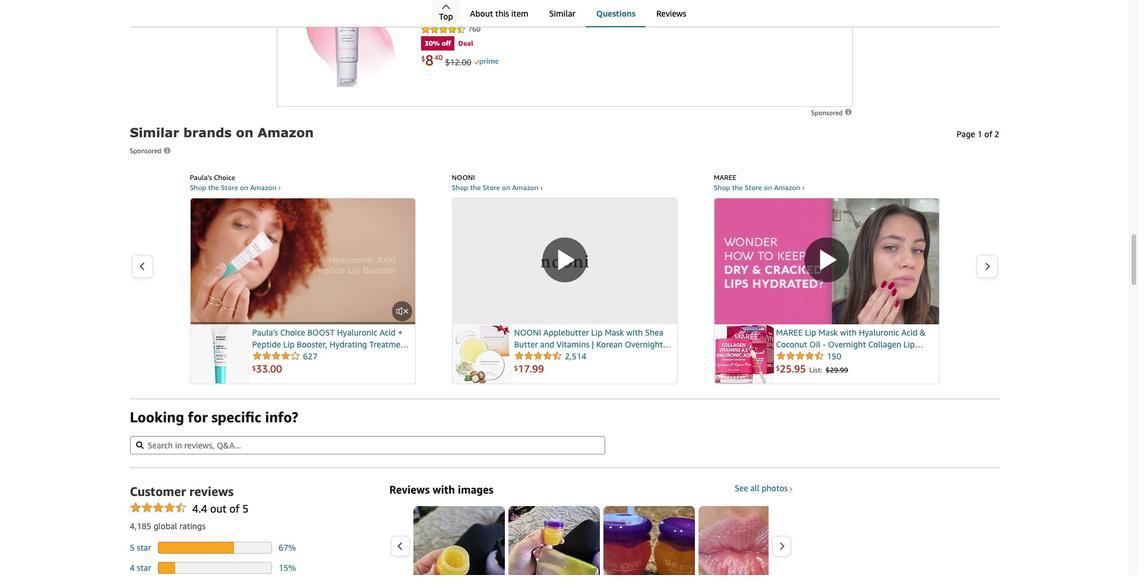 Task type: locate. For each thing, give the bounding box(es) containing it.
0 horizontal spatial the
[[208, 183, 219, 192]]

the inside "maree shop the store on amazon ›"
[[732, 183, 743, 192]]

shop inside paula's choice shop the store on amazon ›
[[190, 183, 206, 192]]

sponsored inside button
[[130, 147, 161, 154]]

› inside nooni shop the store on amazon ›
[[540, 183, 543, 192]]

5
[[242, 502, 249, 515], [130, 543, 135, 553]]

2 . from the left
[[530, 363, 532, 375]]

looking for specific info?
[[130, 409, 298, 426]]

specific
[[211, 409, 261, 426]]

0 vertical spatial of
[[984, 129, 992, 139]]

1 horizontal spatial 5
[[242, 502, 249, 515]]

list containing 33
[[154, 166, 1138, 385]]

1 vertical spatial similar
[[130, 125, 179, 139]]

$ left 95
[[776, 364, 780, 372]]

shop inside "maree shop the store on amazon ›"
[[714, 183, 730, 192]]

amazon inside nooni shop the store on amazon ›
[[512, 183, 538, 192]]

shop
[[190, 183, 206, 192], [452, 183, 468, 192], [714, 183, 730, 192]]

reviews for reviews
[[656, 8, 686, 18]]

amazon inside paula's choice shop the store on amazon ›
[[250, 183, 277, 192]]

all
[[750, 483, 760, 493]]

maree
[[714, 173, 737, 182]]

list
[[154, 166, 1138, 385], [414, 506, 1138, 575]]

list:
[[809, 366, 822, 374]]

17
[[518, 363, 530, 375]]

list for next icon
[[154, 166, 1138, 385]]

2 store from the left
[[483, 183, 500, 192]]

of inside top reviews element
[[229, 502, 240, 515]]

shop down nooni
[[452, 183, 468, 192]]

1 horizontal spatial of
[[984, 129, 992, 139]]

5 star link
[[130, 543, 151, 553]]

2 shop the store on amazon › link from the left
[[452, 183, 543, 192]]

3 shop from the left
[[714, 183, 730, 192]]

$ 33 . 00
[[252, 363, 282, 375]]

of right out
[[229, 502, 240, 515]]

of
[[984, 129, 992, 139], [229, 502, 240, 515]]

1 progress bar from the top
[[158, 542, 272, 554]]

mute sponsored video element
[[389, 298, 415, 325]]

4 star
[[130, 563, 151, 573]]

3 . from the left
[[792, 363, 794, 375]]

progress bar
[[158, 542, 272, 554], [158, 562, 272, 574]]

1 horizontal spatial shop
[[452, 183, 468, 192]]

page 1 of 2
[[957, 129, 999, 139]]

mute sponsored video image
[[392, 301, 412, 322]]

0 vertical spatial list
[[154, 166, 1138, 385]]

2 horizontal spatial shop the store on amazon › link
[[714, 183, 805, 192]]

1 › from the left
[[278, 183, 281, 192]]

see
[[735, 483, 748, 493]]

previous image
[[139, 262, 145, 271]]

$ 25 . 95 list: $29.99
[[776, 363, 848, 375]]

1 vertical spatial reviews
[[389, 483, 430, 496]]

1 vertical spatial of
[[229, 502, 240, 515]]

shop the store on amazon › link
[[190, 183, 281, 192], [452, 183, 543, 192], [714, 183, 805, 192]]

150
[[827, 351, 841, 361]]

store
[[221, 183, 238, 192], [483, 183, 500, 192], [745, 183, 762, 192]]

0 horizontal spatial reviews
[[389, 483, 430, 496]]

4 star link
[[130, 563, 151, 573]]

0 horizontal spatial shop
[[190, 183, 206, 192]]

2
[[995, 129, 999, 139]]

5 up 4
[[130, 543, 135, 553]]

$ for 33
[[252, 364, 256, 372]]

3 store from the left
[[745, 183, 762, 192]]

5 right out
[[242, 502, 249, 515]]

about
[[470, 8, 493, 18]]

shop the store on amazon › link down maree
[[714, 183, 805, 192]]

$ inside $ 33 . 00
[[252, 364, 256, 372]]

paula's
[[190, 173, 212, 182]]

1 store from the left
[[221, 183, 238, 192]]

on
[[236, 125, 253, 139], [240, 183, 248, 192], [502, 183, 510, 192], [764, 183, 772, 192]]

0 vertical spatial reviews
[[656, 8, 686, 18]]

627
[[303, 351, 318, 361]]

2 horizontal spatial ›
[[802, 183, 805, 192]]

1 star from the top
[[137, 543, 151, 553]]

shop inside nooni shop the store on amazon ›
[[452, 183, 468, 192]]

› inside "maree shop the store on amazon ›"
[[802, 183, 805, 192]]

on inside "maree shop the store on amazon ›"
[[764, 183, 772, 192]]

shop the store on amazon › link for 17
[[452, 183, 543, 192]]

1 horizontal spatial .
[[530, 363, 532, 375]]

$ 17 . 99
[[514, 363, 544, 375]]

1 horizontal spatial sponsored
[[811, 109, 844, 116]]

5 star
[[130, 543, 151, 553]]

. down the 2,514 link at the bottom
[[530, 363, 532, 375]]

reviews
[[189, 484, 234, 499]]

reviews right questions
[[656, 8, 686, 18]]

the inside paula's choice shop the store on amazon ›
[[208, 183, 219, 192]]

3 the from the left
[[732, 183, 743, 192]]

1 vertical spatial star
[[137, 563, 151, 573]]

next image
[[779, 542, 786, 551]]

search image
[[136, 441, 143, 449]]

›
[[278, 183, 281, 192], [540, 183, 543, 192], [802, 183, 805, 192]]

1 the from the left
[[208, 183, 219, 192]]

1 vertical spatial 5
[[130, 543, 135, 553]]

0 horizontal spatial 5
[[130, 543, 135, 553]]

0 horizontal spatial of
[[229, 502, 240, 515]]

store inside "maree shop the store on amazon ›"
[[745, 183, 762, 192]]

0 vertical spatial sponsored
[[811, 109, 844, 116]]

1 horizontal spatial $
[[514, 364, 518, 372]]

95
[[794, 363, 806, 375]]

3 shop the store on amazon › link from the left
[[714, 183, 805, 192]]

0 horizontal spatial .
[[268, 363, 270, 375]]

2 horizontal spatial the
[[732, 183, 743, 192]]

0 horizontal spatial ›
[[278, 183, 281, 192]]

star up 4 star
[[137, 543, 151, 553]]

. for 00
[[268, 363, 270, 375]]

the down choice
[[208, 183, 219, 192]]

list inside top reviews element
[[414, 506, 1138, 575]]

0 horizontal spatial shop the store on amazon › link
[[190, 183, 281, 192]]

1 horizontal spatial shop the store on amazon › link
[[452, 183, 543, 192]]

25
[[780, 363, 792, 375]]

$ inside $ 25 . 95 list: $29.99
[[776, 364, 780, 372]]

questions
[[596, 8, 636, 18]]

this
[[495, 8, 509, 18]]

shop the store on amazon › link for 33
[[190, 183, 281, 192]]

similar right item
[[549, 8, 575, 18]]

$ left 99
[[514, 364, 518, 372]]

4.4
[[192, 502, 207, 515]]

customer reviews
[[130, 484, 234, 499]]

2 progress bar from the top
[[158, 562, 272, 574]]

1 shop from the left
[[190, 183, 206, 192]]

$
[[252, 364, 256, 372], [514, 364, 518, 372], [776, 364, 780, 372]]

2 shop from the left
[[452, 183, 468, 192]]

2 horizontal spatial shop
[[714, 183, 730, 192]]

$ for 17
[[514, 364, 518, 372]]

99
[[532, 363, 544, 375]]

0 vertical spatial progress bar
[[158, 542, 272, 554]]

shop the store on amazon › link down choice
[[190, 183, 281, 192]]

$ for 25
[[776, 364, 780, 372]]

. down 150 link
[[792, 363, 794, 375]]

the for 25
[[732, 183, 743, 192]]

shop down paula's
[[190, 183, 206, 192]]

. down 627 link
[[268, 363, 270, 375]]

. for 99
[[530, 363, 532, 375]]

Search in reviews, Q&A... search field
[[130, 436, 605, 455]]

1 vertical spatial progress bar
[[158, 562, 272, 574]]

0 vertical spatial similar
[[549, 8, 575, 18]]

shop the store on amazon › link down nooni
[[452, 183, 543, 192]]

$ left 00
[[252, 364, 256, 372]]

amazon inside "maree shop the store on amazon ›"
[[774, 183, 800, 192]]

the down maree
[[732, 183, 743, 192]]

1 horizontal spatial reviews
[[656, 8, 686, 18]]

1 . from the left
[[268, 363, 270, 375]]

. for 95
[[792, 363, 794, 375]]

shop for 25
[[714, 183, 730, 192]]

maree shop the store on amazon ›
[[714, 173, 805, 192]]

1 vertical spatial list
[[414, 506, 1138, 575]]

reviews left with
[[389, 483, 430, 496]]

0 horizontal spatial sponsored
[[130, 147, 161, 154]]

of right 1
[[984, 129, 992, 139]]

for
[[188, 409, 208, 426]]

00
[[270, 363, 282, 375]]

star
[[137, 543, 151, 553], [137, 563, 151, 573]]

2 › from the left
[[540, 183, 543, 192]]

store inside nooni shop the store on amazon ›
[[483, 183, 500, 192]]

15%
[[279, 563, 296, 573]]

2 horizontal spatial .
[[792, 363, 794, 375]]

1 shop the store on amazon › link from the left
[[190, 183, 281, 192]]

2 the from the left
[[470, 183, 481, 192]]

the down nooni
[[470, 183, 481, 192]]

sponsored
[[811, 109, 844, 116], [130, 147, 161, 154]]

the for 17
[[470, 183, 481, 192]]

reviews
[[656, 8, 686, 18], [389, 483, 430, 496]]

store inside paula's choice shop the store on amazon ›
[[221, 183, 238, 192]]

2 star from the top
[[137, 563, 151, 573]]

1 horizontal spatial similar
[[549, 8, 575, 18]]

0 vertical spatial 5
[[242, 502, 249, 515]]

item
[[511, 8, 528, 18]]

1 vertical spatial sponsored
[[130, 147, 161, 154]]

0 vertical spatial star
[[137, 543, 151, 553]]

with
[[433, 483, 455, 496]]

the
[[208, 183, 219, 192], [470, 183, 481, 192], [732, 183, 743, 192]]

1 horizontal spatial store
[[483, 183, 500, 192]]

.
[[268, 363, 270, 375], [530, 363, 532, 375], [792, 363, 794, 375]]

4.4 out of 5
[[192, 502, 249, 515]]

0 horizontal spatial similar
[[130, 125, 179, 139]]

2 horizontal spatial $
[[776, 364, 780, 372]]

1 horizontal spatial the
[[470, 183, 481, 192]]

shop down maree
[[714, 183, 730, 192]]

similar
[[549, 8, 575, 18], [130, 125, 179, 139]]

3 $ from the left
[[776, 364, 780, 372]]

1 horizontal spatial ›
[[540, 183, 543, 192]]

3 › from the left
[[802, 183, 805, 192]]

similar up 'sponsored' button
[[130, 125, 179, 139]]

previous image
[[397, 542, 404, 551]]

1 $ from the left
[[252, 364, 256, 372]]

$ inside $ 17 . 99
[[514, 364, 518, 372]]

0 horizontal spatial store
[[221, 183, 238, 192]]

star right 4
[[137, 563, 151, 573]]

see all photos link
[[735, 483, 793, 493]]

1
[[977, 129, 982, 139]]

brands
[[183, 125, 232, 139]]

0 horizontal spatial $
[[252, 364, 256, 372]]

amazon
[[258, 125, 314, 139], [250, 183, 277, 192], [512, 183, 538, 192], [774, 183, 800, 192]]

the inside nooni shop the store on amazon ›
[[470, 183, 481, 192]]

4,185
[[130, 521, 151, 531]]

2 $ from the left
[[514, 364, 518, 372]]

2 horizontal spatial store
[[745, 183, 762, 192]]



Task type: vqa. For each thing, say whether or not it's contained in the screenshot.
"2k+ bought in past month"
no



Task type: describe. For each thing, give the bounding box(es) containing it.
on inside paula's choice shop the store on amazon ›
[[240, 183, 248, 192]]

top
[[439, 11, 453, 21]]

choice
[[214, 173, 235, 182]]

leave feedback on sponsored ad element
[[811, 109, 853, 116]]

top reviews element
[[130, 468, 1138, 575]]

4
[[130, 563, 135, 573]]

paula's choice shop the store on amazon ›
[[190, 173, 281, 192]]

› for 25
[[802, 183, 805, 192]]

see all photos
[[735, 483, 788, 493]]

progress bar for 5 star
[[158, 542, 272, 554]]

627 link
[[252, 351, 318, 362]]

star for 4 star
[[137, 563, 151, 573]]

global
[[154, 521, 177, 531]]

2,514
[[565, 351, 586, 361]]

33
[[256, 363, 268, 375]]

nooni
[[452, 173, 475, 182]]

4,185 global ratings
[[130, 521, 206, 531]]

2,514 link
[[514, 351, 586, 362]]

reviews for reviews with images
[[389, 483, 430, 496]]

nooni shop the store on amazon ›
[[452, 173, 543, 192]]

about this item
[[470, 8, 528, 18]]

150 link
[[776, 351, 841, 362]]

photos
[[762, 483, 788, 493]]

store for 25
[[745, 183, 762, 192]]

reviews with images
[[389, 483, 493, 496]]

progress bar for 4 star
[[158, 562, 272, 574]]

star for 5 star
[[137, 543, 151, 553]]

of for 5
[[229, 502, 240, 515]]

out
[[210, 502, 227, 515]]

$29.99
[[826, 366, 848, 374]]

› inside paula's choice shop the store on amazon ›
[[278, 183, 281, 192]]

list for next image
[[414, 506, 1138, 575]]

similar for similar brands on amazon
[[130, 125, 179, 139]]

on inside nooni shop the store on amazon ›
[[502, 183, 510, 192]]

ratings
[[179, 521, 206, 531]]

looking
[[130, 409, 184, 426]]

store for 17
[[483, 183, 500, 192]]

similar for similar
[[549, 8, 575, 18]]

page
[[957, 129, 975, 139]]

67%
[[279, 543, 296, 553]]

sponsored for leave feedback on sponsored ad element
[[811, 109, 844, 116]]

of for 2
[[984, 129, 992, 139]]

shop for 17
[[452, 183, 468, 192]]

next image
[[984, 262, 991, 271]]

67% link
[[279, 543, 296, 553]]

sponsored button
[[130, 145, 171, 157]]

› for 17
[[540, 183, 543, 192]]

sponsored for 'sponsored' button
[[130, 147, 161, 154]]

sponsored link
[[811, 108, 853, 116]]

images
[[458, 483, 493, 496]]

info?
[[265, 409, 298, 426]]

similar brands on amazon
[[130, 125, 314, 139]]

15% link
[[279, 563, 296, 573]]

customer
[[130, 484, 186, 499]]



